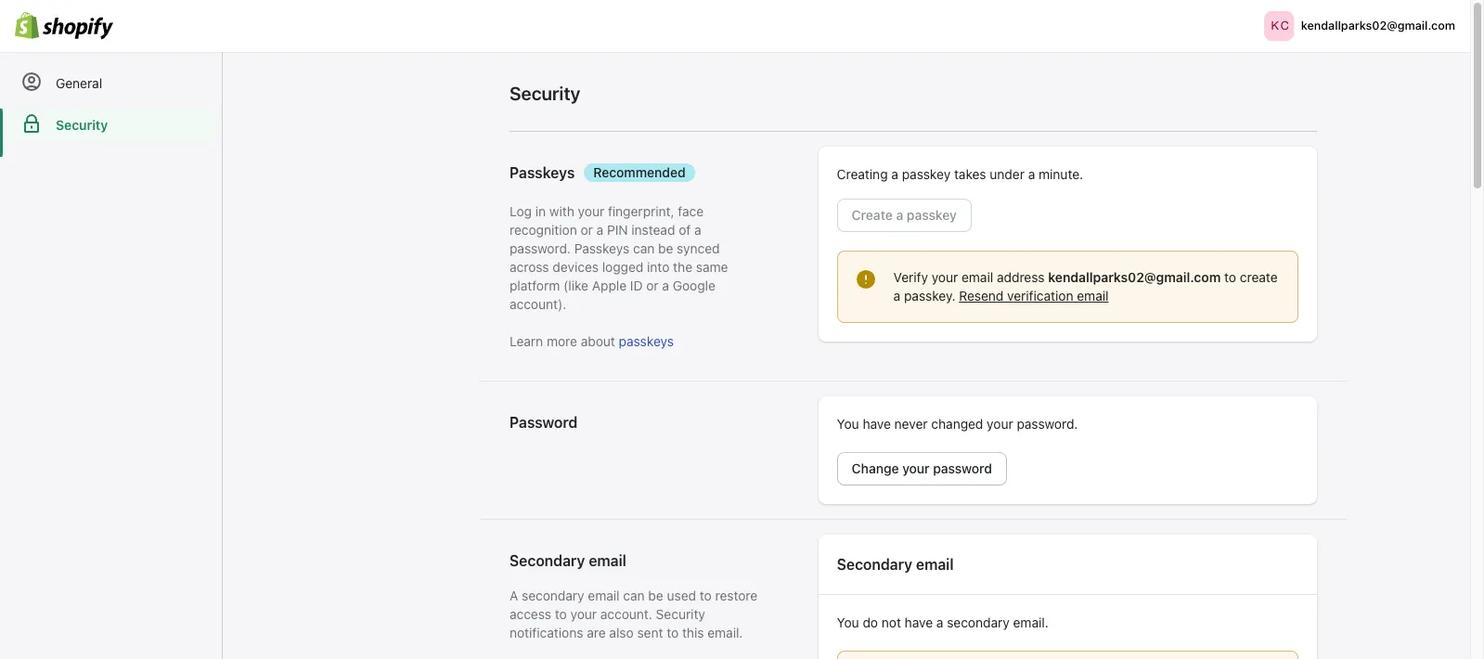 Task type: describe. For each thing, give the bounding box(es) containing it.
more
[[547, 333, 577, 349]]

in
[[535, 203, 546, 219]]

(like
[[564, 278, 589, 293]]

learn more about passkeys
[[510, 333, 674, 349]]

also
[[609, 625, 634, 641]]

this
[[682, 625, 704, 641]]

to inside to create a passkey.
[[1225, 269, 1237, 285]]

your inside a secondary email can be used to restore access to your account. security notifications are also sent to this email.
[[570, 606, 597, 622]]

a inside button
[[896, 207, 903, 223]]

google
[[673, 278, 716, 293]]

email for secondary
[[588, 588, 620, 603]]

create a passkey button
[[837, 199, 972, 232]]

1 horizontal spatial kendallparks02@gmail.com
[[1301, 19, 1456, 33]]

the
[[673, 259, 693, 275]]

a secondary email can be used to restore access to your account. security notifications are also sent to this email.
[[510, 588, 758, 641]]

across
[[510, 259, 549, 275]]

0 vertical spatial have
[[863, 416, 891, 432]]

a
[[510, 588, 518, 603]]

create
[[1240, 269, 1278, 285]]

fingerprint,
[[608, 203, 675, 219]]

a inside to create a passkey.
[[894, 288, 901, 304]]

recognition
[[510, 222, 577, 238]]

secondary email for email
[[510, 552, 626, 569]]

shopify image
[[15, 12, 113, 40]]

password
[[510, 414, 578, 431]]

you for you do not have a secondary email.
[[837, 615, 859, 630]]

can inside log in with your fingerprint, face recognition or a pin instead of a password. passkeys can be synced across devices logged into the same platform (like apple id or a google account).
[[633, 240, 655, 256]]

change
[[852, 460, 899, 476]]

password. inside log in with your fingerprint, face recognition or a pin instead of a password. passkeys can be synced across devices logged into the same platform (like apple id or a google account).
[[510, 240, 571, 256]]

to create a passkey.
[[894, 269, 1278, 304]]

secondary for do
[[837, 556, 913, 573]]

access
[[510, 606, 551, 622]]

changed
[[931, 416, 983, 432]]

are
[[587, 625, 606, 641]]

instead
[[632, 222, 675, 238]]

learn
[[510, 333, 543, 349]]

creating a passkey takes under a minute.
[[837, 166, 1083, 182]]

0 vertical spatial or
[[581, 222, 593, 238]]

you do not have a secondary email.
[[837, 615, 1049, 630]]

to right used
[[700, 588, 712, 603]]

creating
[[837, 166, 888, 182]]

to up notifications
[[555, 606, 567, 622]]

passkey for create
[[907, 207, 957, 223]]

notifications
[[510, 625, 583, 641]]

your right changed
[[987, 416, 1013, 432]]

into
[[647, 259, 670, 275]]

your up passkey.
[[932, 269, 958, 285]]

secondary inside a secondary email can be used to restore access to your account. security notifications are also sent to this email.
[[522, 588, 585, 603]]

a right creating
[[892, 166, 899, 182]]

to left this
[[667, 625, 679, 641]]

passkeys
[[619, 333, 674, 349]]

apple
[[592, 278, 627, 293]]

minute.
[[1039, 166, 1083, 182]]

synced
[[677, 240, 720, 256]]

1 horizontal spatial security
[[510, 82, 581, 104]]

1 vertical spatial or
[[646, 278, 659, 293]]

platform
[[510, 278, 560, 293]]

be inside a secondary email can be used to restore access to your account. security notifications are also sent to this email.
[[648, 588, 664, 603]]

your inside button
[[903, 460, 930, 476]]

passkey for creating
[[902, 166, 951, 182]]

passkeys link
[[619, 333, 674, 349]]

create a passkey
[[852, 207, 957, 223]]

under
[[990, 166, 1025, 182]]

change your password button
[[837, 452, 1007, 486]]

resend verification email
[[959, 288, 1109, 304]]

0 vertical spatial passkeys
[[510, 165, 575, 181]]

a down into
[[662, 278, 669, 293]]

pin
[[607, 222, 628, 238]]

log in with your fingerprint, face recognition or a pin instead of a password. passkeys can be synced across devices logged into the same platform (like apple id or a google account).
[[510, 203, 728, 312]]

1 vertical spatial password.
[[1017, 416, 1078, 432]]

1 horizontal spatial email.
[[1013, 615, 1049, 630]]



Task type: locate. For each thing, give the bounding box(es) containing it.
passkey inside button
[[907, 207, 957, 223]]

or
[[581, 222, 593, 238], [646, 278, 659, 293]]

1 horizontal spatial have
[[905, 615, 933, 630]]

your right with
[[578, 203, 604, 219]]

never
[[895, 416, 928, 432]]

can inside a secondary email can be used to restore access to your account. security notifications are also sent to this email.
[[623, 588, 645, 603]]

do
[[863, 615, 878, 630]]

secondary email
[[510, 552, 626, 569], [837, 556, 954, 573]]

1 horizontal spatial password.
[[1017, 416, 1078, 432]]

your inside log in with your fingerprint, face recognition or a pin instead of a password. passkeys can be synced across devices logged into the same platform (like apple id or a google account).
[[578, 203, 604, 219]]

kc
[[1271, 19, 1291, 32]]

verify your email address kendallparks02@gmail.com
[[894, 269, 1221, 285]]

2 horizontal spatial security
[[656, 606, 705, 622]]

1 vertical spatial security
[[56, 117, 108, 133]]

secondary
[[522, 588, 585, 603], [947, 615, 1010, 630]]

passkey
[[902, 166, 951, 182], [907, 207, 957, 223]]

0 vertical spatial can
[[633, 240, 655, 256]]

a right not
[[937, 615, 944, 630]]

sent
[[637, 625, 663, 641]]

id
[[630, 278, 643, 293]]

0 horizontal spatial secondary email
[[510, 552, 626, 569]]

passkeys inside log in with your fingerprint, face recognition or a pin instead of a password. passkeys can be synced across devices logged into the same platform (like apple id or a google account).
[[574, 240, 630, 256]]

password
[[933, 460, 992, 476]]

passkey down creating a passkey takes under a minute.
[[907, 207, 957, 223]]

1 horizontal spatial or
[[646, 278, 659, 293]]

secondary up access
[[522, 588, 585, 603]]

same
[[696, 259, 728, 275]]

restore
[[715, 588, 758, 603]]

0 vertical spatial security
[[510, 82, 581, 104]]

0 vertical spatial be
[[658, 240, 673, 256]]

passkeys
[[510, 165, 575, 181], [574, 240, 630, 256]]

secondary right not
[[947, 615, 1010, 630]]

a right create on the right
[[896, 207, 903, 223]]

account).
[[510, 296, 567, 312]]

or right id
[[646, 278, 659, 293]]

email
[[962, 269, 993, 285], [1077, 288, 1109, 304], [589, 552, 626, 569], [916, 556, 954, 573], [588, 588, 620, 603]]

password. right changed
[[1017, 416, 1078, 432]]

1 you from the top
[[837, 416, 859, 432]]

be inside log in with your fingerprint, face recognition or a pin instead of a password. passkeys can be synced across devices logged into the same platform (like apple id or a google account).
[[658, 240, 673, 256]]

a left 'pin'
[[597, 222, 604, 238]]

can down the "instead"
[[633, 240, 655, 256]]

security inside a secondary email can be used to restore access to your account. security notifications are also sent to this email.
[[656, 606, 705, 622]]

resend verification email link
[[959, 288, 1109, 304]]

0 horizontal spatial security
[[56, 117, 108, 133]]

recommended
[[593, 164, 686, 180]]

1 horizontal spatial secondary
[[947, 615, 1010, 630]]

be left used
[[648, 588, 664, 603]]

your
[[578, 203, 604, 219], [932, 269, 958, 285], [987, 416, 1013, 432], [903, 460, 930, 476], [570, 606, 597, 622]]

log
[[510, 203, 532, 219]]

general link
[[7, 67, 214, 100]]

1 vertical spatial have
[[905, 615, 933, 630]]

face
[[678, 203, 704, 219]]

email for your
[[962, 269, 993, 285]]

0 horizontal spatial or
[[581, 222, 593, 238]]

secondary up do
[[837, 556, 913, 573]]

can
[[633, 240, 655, 256], [623, 588, 645, 603]]

secondary up a
[[510, 552, 585, 569]]

password. down recognition
[[510, 240, 571, 256]]

secondary email up not
[[837, 556, 954, 573]]

verification
[[1007, 288, 1074, 304]]

secondary email for not
[[837, 556, 954, 573]]

you have never changed your password.
[[837, 416, 1078, 432]]

1 horizontal spatial secondary email
[[837, 556, 954, 573]]

0 vertical spatial you
[[837, 416, 859, 432]]

a right the 'under'
[[1028, 166, 1035, 182]]

you for you have never changed your password.
[[837, 416, 859, 432]]

0 horizontal spatial email.
[[708, 625, 743, 641]]

security link
[[7, 109, 214, 142]]

have right not
[[905, 615, 933, 630]]

a
[[892, 166, 899, 182], [1028, 166, 1035, 182], [896, 207, 903, 223], [597, 222, 604, 238], [694, 222, 701, 238], [662, 278, 669, 293], [894, 288, 901, 304], [937, 615, 944, 630]]

0 horizontal spatial secondary
[[522, 588, 585, 603]]

address
[[997, 269, 1045, 285]]

account.
[[600, 606, 652, 622]]

kendallparks02@gmail.com
[[1301, 19, 1456, 33], [1048, 269, 1221, 285]]

0 vertical spatial password.
[[510, 240, 571, 256]]

email for verification
[[1077, 288, 1109, 304]]

have
[[863, 416, 891, 432], [905, 615, 933, 630]]

1 vertical spatial can
[[623, 588, 645, 603]]

of
[[679, 222, 691, 238]]

used
[[667, 588, 696, 603]]

secondary
[[510, 552, 585, 569], [837, 556, 913, 573]]

1 vertical spatial passkeys
[[574, 240, 630, 256]]

your up are
[[570, 606, 597, 622]]

a down verify
[[894, 288, 901, 304]]

security
[[510, 82, 581, 104], [56, 117, 108, 133], [656, 606, 705, 622]]

your right change
[[903, 460, 930, 476]]

not
[[882, 615, 901, 630]]

to
[[1225, 269, 1237, 285], [700, 588, 712, 603], [555, 606, 567, 622], [667, 625, 679, 641]]

0 horizontal spatial have
[[863, 416, 891, 432]]

0 vertical spatial secondary
[[522, 588, 585, 603]]

0 vertical spatial passkey
[[902, 166, 951, 182]]

secondary email up a
[[510, 552, 626, 569]]

verify
[[894, 269, 928, 285]]

passkey.
[[904, 288, 956, 304]]

1 vertical spatial be
[[648, 588, 664, 603]]

logged
[[602, 259, 644, 275]]

about
[[581, 333, 615, 349]]

1 vertical spatial passkey
[[907, 207, 957, 223]]

email inside a secondary email can be used to restore access to your account. security notifications are also sent to this email.
[[588, 588, 620, 603]]

passkeys down 'pin'
[[574, 240, 630, 256]]

be
[[658, 240, 673, 256], [648, 588, 664, 603]]

to left create
[[1225, 269, 1237, 285]]

1 vertical spatial you
[[837, 615, 859, 630]]

2 vertical spatial security
[[656, 606, 705, 622]]

2 you from the top
[[837, 615, 859, 630]]

1 vertical spatial secondary
[[947, 615, 1010, 630]]

passkey left takes
[[902, 166, 951, 182]]

a right of
[[694, 222, 701, 238]]

0 horizontal spatial kendallparks02@gmail.com
[[1048, 269, 1221, 285]]

email.
[[1013, 615, 1049, 630], [708, 625, 743, 641]]

with
[[549, 203, 575, 219]]

1 vertical spatial kendallparks02@gmail.com
[[1048, 269, 1221, 285]]

devices
[[553, 259, 599, 275]]

0 horizontal spatial secondary
[[510, 552, 585, 569]]

passkeys up in
[[510, 165, 575, 181]]

0 vertical spatial kendallparks02@gmail.com
[[1301, 19, 1456, 33]]

you
[[837, 416, 859, 432], [837, 615, 859, 630]]

size 20 image
[[857, 270, 875, 289]]

password.
[[510, 240, 571, 256], [1017, 416, 1078, 432]]

you up change
[[837, 416, 859, 432]]

general
[[56, 75, 102, 91]]

email. inside a secondary email can be used to restore access to your account. security notifications are also sent to this email.
[[708, 625, 743, 641]]

you left do
[[837, 615, 859, 630]]

have left never
[[863, 416, 891, 432]]

or left 'pin'
[[581, 222, 593, 238]]

can up account.
[[623, 588, 645, 603]]

create
[[852, 207, 893, 223]]

takes
[[954, 166, 986, 182]]

1 horizontal spatial secondary
[[837, 556, 913, 573]]

0 horizontal spatial password.
[[510, 240, 571, 256]]

be up into
[[658, 240, 673, 256]]

secondary for secondary
[[510, 552, 585, 569]]

resend
[[959, 288, 1004, 304]]

change your password
[[852, 460, 992, 476]]



Task type: vqa. For each thing, say whether or not it's contained in the screenshot.
and
no



